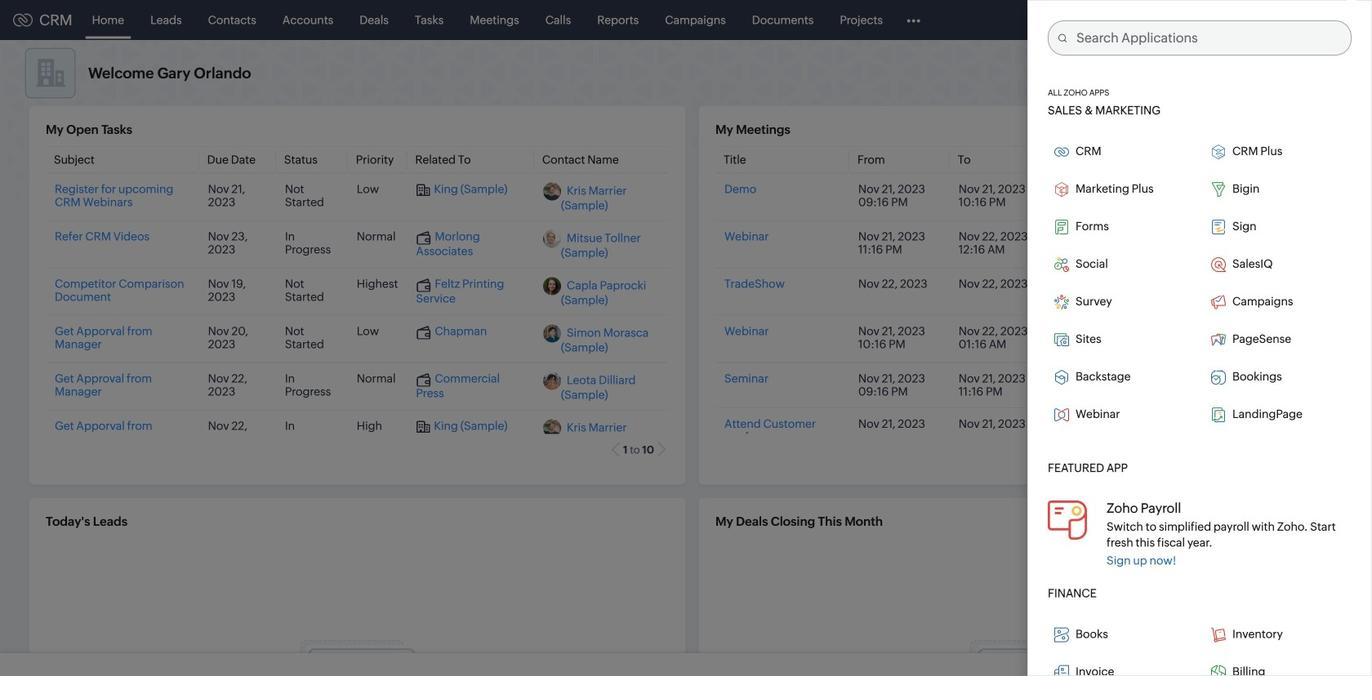 Task type: locate. For each thing, give the bounding box(es) containing it.
zoho payroll image
[[1048, 501, 1087, 540]]

calendar image
[[1199, 13, 1213, 27]]

Search Applications text field
[[1067, 21, 1351, 55]]

logo image
[[13, 13, 33, 27]]



Task type: vqa. For each thing, say whether or not it's contained in the screenshot.
Search Applications TEXT BOX
yes



